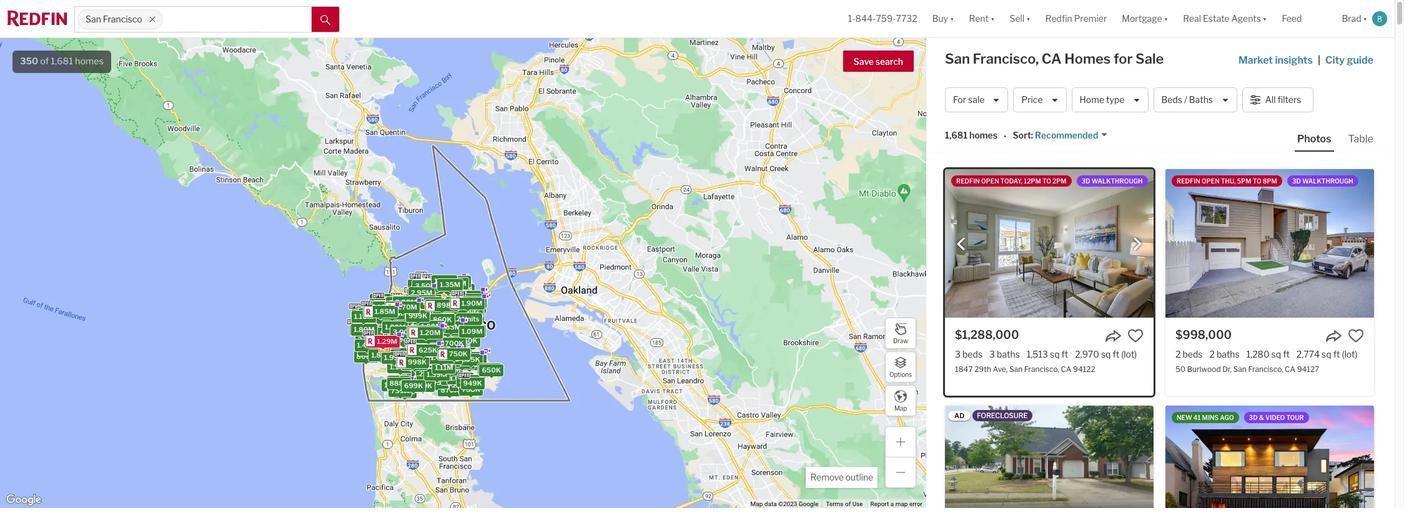 Task type: vqa. For each thing, say whether or not it's contained in the screenshot.
'4'
yes



Task type: describe. For each thing, give the bounding box(es) containing it.
san francisco
[[86, 14, 142, 25]]

rent ▾ button
[[969, 0, 995, 37]]

759-
[[876, 13, 896, 24]]

sell ▾ button
[[1002, 0, 1038, 37]]

729k
[[448, 284, 466, 293]]

765k
[[399, 311, 417, 320]]

1 vertical spatial 599k
[[437, 350, 456, 358]]

remove outline button
[[806, 467, 878, 488]]

1.10m up 840k
[[443, 330, 462, 339]]

2.74m
[[425, 341, 446, 350]]

1 horizontal spatial 2.10m
[[400, 310, 420, 319]]

recommended button
[[1033, 130, 1108, 142]]

of for terms
[[845, 501, 851, 508]]

redfin for redfin open thu, 5pm to 8pm
[[1177, 177, 1200, 185]]

©2023
[[778, 501, 797, 508]]

2 vertical spatial 749k
[[428, 326, 447, 334]]

ad region
[[945, 406, 1154, 508]]

0 vertical spatial 629k
[[448, 278, 467, 287]]

1
[[441, 296, 445, 305]]

map
[[896, 501, 908, 508]]

a
[[891, 501, 894, 508]]

photo of 50 burlwood dr, san francisco, ca 94127 image
[[1166, 169, 1374, 318]]

map for map data ©2023 google
[[751, 501, 763, 508]]

645k
[[420, 294, 439, 302]]

0 vertical spatial 1,681
[[51, 56, 73, 67]]

outline
[[846, 472, 873, 483]]

terms of use link
[[826, 501, 863, 508]]

3.75m
[[428, 313, 449, 322]]

670k
[[427, 300, 445, 309]]

▾ for mortgage ▾
[[1164, 13, 1168, 24]]

favorite button image
[[1348, 328, 1364, 344]]

1,513 sq ft
[[1027, 349, 1068, 360]]

(lot) for $1,288,000
[[1121, 349, 1137, 360]]

price button
[[1013, 87, 1067, 112]]

tour
[[1286, 414, 1304, 422]]

1 horizontal spatial 1.68m
[[409, 344, 430, 353]]

2.98m
[[413, 324, 434, 332]]

738k
[[462, 385, 480, 394]]

1 vertical spatial 1.53m
[[375, 329, 395, 337]]

0 horizontal spatial 1.05m
[[424, 283, 445, 292]]

0 vertical spatial 550k
[[430, 285, 449, 294]]

san up for
[[945, 51, 970, 67]]

1 vertical spatial 1.05m
[[458, 296, 479, 304]]

redfin open today, 12pm to 2pm
[[956, 177, 1067, 185]]

1.78m
[[382, 309, 402, 317]]

1 vertical spatial 1.45m
[[429, 318, 450, 326]]

ca left homes
[[1042, 51, 1062, 67]]

1 horizontal spatial 799k
[[432, 319, 451, 328]]

remove outline
[[810, 472, 873, 483]]

41
[[1194, 414, 1201, 422]]

0 vertical spatial 599k
[[395, 299, 414, 308]]

&
[[1259, 414, 1264, 422]]

1 vertical spatial 898k
[[453, 339, 472, 348]]

redfin open thu, 5pm to 8pm
[[1177, 177, 1277, 185]]

1 vertical spatial 1.58m
[[429, 326, 450, 335]]

3.30m
[[388, 298, 410, 307]]

4 units
[[421, 323, 444, 331]]

0 vertical spatial 898k
[[437, 301, 456, 310]]

94122
[[1073, 365, 1095, 374]]

19.8m
[[372, 295, 393, 304]]

for sale button
[[945, 87, 1008, 112]]

2 vertical spatial 1.45m
[[448, 335, 469, 344]]

0 horizontal spatial 849k
[[436, 286, 455, 295]]

2.90m
[[423, 289, 445, 298]]

francisco
[[103, 14, 142, 25]]

1.89m
[[371, 351, 392, 360]]

francisco, for $998,000
[[1248, 365, 1283, 374]]

2,970 sq ft (lot)
[[1075, 349, 1137, 360]]

sq for 1,280
[[1272, 349, 1281, 360]]

san right the ave,
[[1009, 365, 1023, 374]]

1 vertical spatial 5
[[425, 338, 429, 347]]

homes inside 1,681 homes •
[[970, 130, 998, 141]]

redfin premier
[[1045, 13, 1107, 24]]

0 vertical spatial 1.53m
[[354, 310, 375, 318]]

1 horizontal spatial 3d
[[1249, 414, 1258, 422]]

2 675k from the left
[[431, 295, 450, 303]]

insights
[[1275, 54, 1313, 66]]

1,280
[[1247, 349, 1270, 360]]

home
[[1080, 95, 1104, 105]]

2.08m
[[375, 302, 397, 311]]

open for today,
[[981, 177, 999, 185]]

0 vertical spatial 5 units
[[437, 292, 460, 301]]

1 vertical spatial 2.95m
[[435, 350, 457, 359]]

0 horizontal spatial 799k
[[401, 382, 420, 390]]

350
[[20, 56, 38, 67]]

favorite button image
[[1128, 328, 1144, 344]]

1.10m up 1.78m
[[377, 299, 397, 308]]

buy
[[932, 13, 948, 24]]

to for 2pm
[[1043, 177, 1051, 185]]

5.95m
[[388, 335, 410, 344]]

1,513
[[1027, 349, 1048, 360]]

0 vertical spatial 749k
[[454, 299, 472, 308]]

2.38m
[[451, 285, 472, 294]]

map for map
[[894, 404, 907, 412]]

4
[[421, 323, 426, 331]]

0 horizontal spatial 699k
[[404, 381, 423, 390]]

▾ for rent ▾
[[991, 13, 995, 24]]

2pm
[[1053, 177, 1067, 185]]

428k
[[452, 317, 471, 325]]

5.00m
[[416, 285, 438, 294]]

all filters
[[1265, 95, 1301, 105]]

for
[[953, 95, 966, 105]]

submit search image
[[320, 15, 330, 25]]

1 vertical spatial 879k
[[440, 385, 459, 394]]

475k
[[404, 324, 423, 333]]

open for thu,
[[1202, 177, 1220, 185]]

2 baths
[[1210, 349, 1240, 360]]

1 horizontal spatial 5
[[437, 292, 442, 301]]

walkthrough for 2pm
[[1092, 177, 1143, 185]]

ave,
[[993, 365, 1008, 374]]

3.40m
[[414, 280, 436, 289]]

3 for 3 beds
[[955, 349, 961, 360]]

beds / baths button
[[1153, 87, 1237, 112]]

next button image
[[1131, 238, 1144, 250]]

0 horizontal spatial 1.68m
[[357, 349, 378, 358]]

1-844-759-7732 link
[[848, 13, 917, 24]]

1.09m
[[461, 327, 482, 336]]

redfin premier button
[[1038, 0, 1115, 37]]

/
[[1184, 95, 1187, 105]]

2 vertical spatial 599k
[[395, 388, 414, 396]]

ca for $1,288,000
[[1061, 365, 1072, 374]]

remove
[[810, 472, 844, 483]]

baths for $1,288,000
[[997, 349, 1020, 360]]

1 horizontal spatial 878k
[[461, 297, 480, 306]]

989k
[[424, 352, 443, 360]]

sort
[[1013, 130, 1031, 141]]

2.70m
[[414, 284, 435, 293]]

beds for $998,000
[[1183, 349, 1203, 360]]

1 vertical spatial 849k
[[456, 309, 475, 318]]

1.10m down 2.48m
[[415, 307, 435, 316]]

buy ▾ button
[[932, 0, 954, 37]]

0 vertical spatial 1.25m
[[360, 310, 381, 318]]

860k
[[432, 315, 452, 324]]

7732
[[896, 13, 917, 24]]

3.83m
[[433, 347, 455, 356]]

0 vertical spatial 1.49m
[[438, 284, 459, 293]]

of for 350
[[40, 56, 49, 67]]

1.28m
[[431, 322, 451, 331]]

1 vertical spatial 1.39m
[[426, 370, 447, 379]]

3.80m
[[396, 342, 418, 351]]

3d walkthrough for redfin open today, 12pm to 2pm
[[1082, 177, 1143, 185]]

1 vertical spatial 550k
[[439, 359, 458, 368]]

1.44m
[[424, 298, 445, 306]]

map button
[[885, 385, 916, 417]]

draw button
[[885, 318, 916, 349]]

1 vertical spatial 1.49m
[[439, 354, 459, 362]]

draw
[[893, 337, 908, 344]]

today,
[[1001, 177, 1023, 185]]

0 horizontal spatial 2.10m
[[371, 303, 392, 311]]

0 vertical spatial 4.30m
[[422, 322, 444, 331]]

0 vertical spatial 1.58m
[[424, 311, 444, 320]]

real
[[1183, 13, 1201, 24]]

photos
[[1297, 133, 1331, 145]]

545k
[[434, 297, 453, 306]]

1 vertical spatial 2.30m
[[396, 325, 418, 333]]

1 vertical spatial 878k
[[389, 377, 408, 386]]

photo of 565 ortega st, san francisco, ca 94122 image
[[1166, 406, 1374, 508]]

1-
[[848, 13, 856, 24]]

2 1.00m from the left
[[450, 374, 471, 383]]

baths for $998,000
[[1217, 349, 1240, 360]]

0 vertical spatial 789k
[[433, 304, 452, 313]]

3d for 2pm
[[1082, 177, 1090, 185]]

redfin for redfin open today, 12pm to 2pm
[[956, 177, 980, 185]]

0 horizontal spatial homes
[[75, 56, 104, 67]]

1.23m
[[459, 295, 480, 304]]

9.50m
[[450, 327, 472, 336]]



Task type: locate. For each thing, give the bounding box(es) containing it.
1 vertical spatial of
[[845, 501, 851, 508]]

0 vertical spatial 1.39m
[[461, 311, 481, 320]]

849k down 2.39m at left
[[456, 309, 475, 318]]

▾ for buy ▾
[[950, 13, 954, 24]]

sq right 1,280
[[1272, 349, 1281, 360]]

report a map error link
[[871, 501, 923, 508]]

1 horizontal spatial beds
[[1183, 349, 1203, 360]]

849k down 1.47m
[[436, 286, 455, 295]]

878k
[[461, 297, 480, 306], [389, 377, 408, 386]]

0 vertical spatial 1.45m
[[432, 288, 453, 297]]

699k
[[480, 365, 499, 373], [404, 381, 423, 390]]

2 redfin from the left
[[1177, 177, 1200, 185]]

0 vertical spatial 849k
[[436, 286, 455, 295]]

▾ for sell ▾
[[1026, 13, 1030, 24]]

0 horizontal spatial walkthrough
[[1092, 177, 1143, 185]]

1.39m down 438k
[[461, 311, 481, 320]]

sort :
[[1013, 130, 1033, 141]]

ft for 2,970 sq ft (lot)
[[1113, 349, 1120, 360]]

865k
[[438, 292, 457, 301]]

1.60m
[[421, 322, 442, 331], [406, 324, 427, 333], [422, 346, 443, 355], [402, 349, 423, 358], [404, 360, 425, 368]]

1.53m down 1.78m
[[375, 329, 395, 337]]

1.85m
[[448, 298, 468, 307], [374, 307, 395, 316], [422, 345, 443, 354], [434, 346, 455, 355]]

6 ▾ from the left
[[1363, 13, 1367, 24]]

0 horizontal spatial to
[[1043, 177, 1051, 185]]

0 horizontal spatial 5
[[425, 338, 429, 347]]

3 ▾ from the left
[[1026, 13, 1030, 24]]

0 vertical spatial homes
[[75, 56, 104, 67]]

1 vertical spatial 5 units
[[425, 338, 448, 347]]

550k down 1.47m
[[430, 285, 449, 294]]

francisco,
[[973, 51, 1039, 67], [1024, 365, 1059, 374], [1248, 365, 1283, 374]]

redfin left thu,
[[1177, 177, 1200, 185]]

840k
[[438, 342, 457, 351]]

1 vertical spatial 749k
[[410, 315, 428, 324]]

699k right 635k
[[480, 365, 499, 373]]

2 3d walkthrough from the left
[[1292, 177, 1354, 185]]

buy ▾ button
[[925, 0, 962, 37]]

ft right '2,970'
[[1113, 349, 1120, 360]]

3 up the ave,
[[989, 349, 995, 360]]

0 horizontal spatial 1.99m
[[384, 353, 404, 362]]

550k down 3.83m
[[439, 359, 458, 368]]

1 vertical spatial homes
[[970, 130, 998, 141]]

1 675k from the left
[[454, 295, 472, 303]]

898k
[[437, 301, 456, 310], [453, 339, 472, 348]]

data
[[764, 501, 777, 508]]

0 horizontal spatial 3.20m
[[393, 341, 415, 350]]

3 beds
[[955, 349, 983, 360]]

739k
[[391, 386, 409, 395]]

1.00m up 738k
[[450, 374, 471, 383]]

2 favorite button checkbox from the left
[[1348, 328, 1364, 344]]

ca left 94127
[[1285, 365, 1296, 374]]

options
[[889, 371, 912, 378]]

to right 5pm at the top
[[1253, 177, 1262, 185]]

francisco, for $1,288,000
[[1024, 365, 1059, 374]]

2 3 from the left
[[989, 349, 995, 360]]

2 vertical spatial 2.30m
[[441, 343, 463, 351]]

ft for 2,774 sq ft (lot)
[[1333, 349, 1340, 360]]

879k
[[425, 313, 444, 322], [440, 385, 459, 394]]

0 horizontal spatial 1.39m
[[426, 370, 447, 379]]

0 vertical spatial 879k
[[425, 313, 444, 322]]

4 ft from the left
[[1333, 349, 1340, 360]]

▾ inside dropdown button
[[1263, 13, 1267, 24]]

▾ right brad
[[1363, 13, 1367, 24]]

1 vertical spatial 789k
[[426, 317, 444, 326]]

sq for 2,774
[[1322, 349, 1332, 360]]

0 vertical spatial 2.95m
[[411, 288, 432, 297]]

▾ for brad ▾
[[1363, 13, 1367, 24]]

open left today,
[[981, 177, 999, 185]]

options button
[[885, 352, 916, 383]]

beds up burlwood
[[1183, 349, 1203, 360]]

user photo image
[[1372, 11, 1387, 26]]

ca left the 94122
[[1061, 365, 1072, 374]]

(lot) down favorite button image
[[1121, 349, 1137, 360]]

648k
[[453, 302, 472, 310]]

of right 350
[[40, 56, 49, 67]]

to for 8pm
[[1253, 177, 1262, 185]]

real estate agents ▾ link
[[1183, 0, 1267, 37]]

3d left &
[[1249, 414, 1258, 422]]

baths up dr,
[[1217, 349, 1240, 360]]

950k up 595k on the left bottom of the page
[[427, 368, 446, 377]]

3d for 8pm
[[1292, 177, 1301, 185]]

2 horizontal spatial 3d
[[1292, 177, 1301, 185]]

1 redfin from the left
[[956, 177, 980, 185]]

968k
[[437, 285, 456, 294]]

sq right '2,970'
[[1101, 349, 1111, 360]]

walkthrough right '2pm'
[[1092, 177, 1143, 185]]

1 horizontal spatial of
[[845, 501, 851, 508]]

1 horizontal spatial 2.95m
[[435, 350, 457, 359]]

3.10m
[[428, 331, 448, 340]]

790k
[[435, 305, 453, 313]]

4 ▾ from the left
[[1164, 13, 1168, 24]]

750k
[[449, 350, 467, 358]]

879k down 848k
[[440, 385, 459, 394]]

$1,288,000
[[955, 329, 1019, 342]]

1 horizontal spatial 1,681
[[945, 130, 968, 141]]

1 ▾ from the left
[[950, 13, 954, 24]]

2 sq from the left
[[1101, 349, 1111, 360]]

0 horizontal spatial 2.95m
[[411, 288, 432, 297]]

2 ▾ from the left
[[991, 13, 995, 24]]

5 ▾ from the left
[[1263, 13, 1267, 24]]

2 baths from the left
[[1217, 349, 1240, 360]]

2 (lot) from the left
[[1342, 349, 1358, 360]]

589k
[[439, 300, 458, 308]]

1 vertical spatial 3.20m
[[420, 358, 441, 367]]

mortgage ▾
[[1122, 13, 1168, 24]]

828k
[[408, 365, 427, 373]]

2.50m
[[428, 290, 450, 298], [440, 315, 462, 324], [409, 321, 431, 330], [419, 327, 441, 336], [393, 350, 415, 358]]

879k up 4 units
[[425, 313, 444, 322]]

sq for 1,513
[[1050, 349, 1060, 360]]

1 vertical spatial 1.99m
[[384, 353, 404, 362]]

1 (lot) from the left
[[1121, 349, 1137, 360]]

888k
[[389, 379, 408, 388]]

1 baths from the left
[[997, 349, 1020, 360]]

ca for $998,000
[[1285, 365, 1296, 374]]

1,681
[[51, 56, 73, 67], [945, 130, 968, 141]]

▾ right rent
[[991, 13, 995, 24]]

3 ft from the left
[[1283, 349, 1290, 360]]

1,280 sq ft
[[1247, 349, 1290, 360]]

1 horizontal spatial 1.99m
[[437, 287, 458, 296]]

ft right "2,774"
[[1333, 349, 1340, 360]]

1 horizontal spatial 1.00m
[[450, 374, 471, 383]]

2
[[460, 299, 464, 307], [460, 302, 464, 311], [457, 308, 461, 317], [456, 315, 461, 324], [1176, 349, 1181, 360], [1210, 349, 1215, 360]]

950k down 1.09m at the bottom
[[458, 337, 477, 345]]

homes down the san francisco
[[75, 56, 104, 67]]

homes
[[75, 56, 104, 67], [970, 130, 998, 141]]

sell
[[1010, 13, 1025, 24]]

950k down the "750k"
[[449, 359, 468, 368]]

0 horizontal spatial 1,681
[[51, 56, 73, 67]]

1 to from the left
[[1043, 177, 1051, 185]]

719k
[[387, 309, 404, 318]]

baths up the ave,
[[997, 349, 1020, 360]]

1 open from the left
[[981, 177, 999, 185]]

1 beds from the left
[[963, 349, 983, 360]]

2 open from the left
[[1202, 177, 1220, 185]]

1 horizontal spatial redfin
[[1177, 177, 1200, 185]]

1,681 homes •
[[945, 130, 1007, 142]]

848k
[[443, 375, 462, 383]]

new 41 mins ago
[[1177, 414, 1234, 422]]

699k down 828k
[[404, 381, 423, 390]]

francisco, down sell
[[973, 51, 1039, 67]]

3 baths
[[989, 349, 1020, 360]]

2 walkthrough from the left
[[1302, 177, 1354, 185]]

1 ft from the left
[[1062, 349, 1068, 360]]

redfin
[[1045, 13, 1072, 24]]

ft for 1,280 sq ft
[[1283, 349, 1290, 360]]

0 vertical spatial 5
[[437, 292, 442, 301]]

None search field
[[163, 7, 312, 32]]

premier
[[1074, 13, 1107, 24]]

0 vertical spatial 3.20m
[[393, 341, 415, 350]]

2 vertical spatial 1.25m
[[412, 363, 433, 371]]

0 horizontal spatial redfin
[[956, 177, 980, 185]]

4.00m
[[422, 289, 444, 298]]

1,681 right 350
[[51, 56, 73, 67]]

0 horizontal spatial 3
[[955, 349, 961, 360]]

1.59m
[[437, 356, 458, 365]]

800k
[[356, 352, 375, 361]]

1 walkthrough from the left
[[1092, 177, 1143, 185]]

1.25m down 600k
[[415, 320, 436, 329]]

1 horizontal spatial open
[[1202, 177, 1220, 185]]

1 vertical spatial 1.25m
[[415, 320, 436, 329]]

0 vertical spatial 1.05m
[[424, 283, 445, 292]]

1 horizontal spatial walkthrough
[[1302, 177, 1354, 185]]

1,681 inside 1,681 homes •
[[945, 130, 968, 141]]

open left thu,
[[1202, 177, 1220, 185]]

sq right "2,774"
[[1322, 349, 1332, 360]]

2 vertical spatial 550k
[[402, 377, 421, 386]]

sell ▾ button
[[1010, 0, 1030, 37]]

|
[[1318, 54, 1321, 66]]

previous button image
[[955, 238, 968, 250]]

map region
[[0, 0, 993, 508]]

ft for 1,513 sq ft
[[1062, 349, 1068, 360]]

brad
[[1342, 13, 1361, 24]]

1 horizontal spatial baths
[[1217, 349, 1240, 360]]

3d walkthrough
[[1082, 177, 1143, 185], [1292, 177, 1354, 185]]

1.10m
[[377, 299, 397, 308], [415, 307, 435, 316], [360, 325, 380, 334], [443, 330, 462, 339], [426, 366, 446, 374]]

1 3 from the left
[[955, 349, 961, 360]]

3.50m
[[435, 281, 457, 290], [415, 282, 437, 290], [425, 333, 447, 342], [417, 349, 439, 357], [424, 351, 446, 360]]

map left data
[[751, 501, 763, 508]]

1 horizontal spatial (lot)
[[1342, 349, 1358, 360]]

favorite button checkbox up 2,774 sq ft (lot)
[[1348, 328, 1364, 344]]

995k
[[437, 291, 456, 300], [405, 314, 424, 323], [415, 365, 434, 374], [424, 376, 443, 384]]

1 horizontal spatial 3d walkthrough
[[1292, 177, 1354, 185]]

1.25m down 989k
[[412, 363, 433, 371]]

4 sq from the left
[[1322, 349, 1332, 360]]

san right dr,
[[1233, 365, 1247, 374]]

5
[[437, 292, 442, 301], [425, 338, 429, 347]]

1.58m down the 670k
[[424, 311, 444, 320]]

error
[[909, 501, 923, 508]]

0 vertical spatial 699k
[[480, 365, 499, 373]]

1 horizontal spatial 675k
[[454, 295, 472, 303]]

1 horizontal spatial map
[[894, 404, 907, 412]]

0 horizontal spatial 675k
[[431, 295, 450, 303]]

0 horizontal spatial map
[[751, 501, 763, 508]]

998k
[[414, 283, 433, 292], [461, 304, 480, 313], [401, 323, 420, 332], [414, 326, 433, 334], [459, 329, 478, 338], [384, 333, 403, 342], [444, 348, 463, 357], [408, 358, 426, 367], [429, 371, 448, 380]]

3d & video tour
[[1249, 414, 1304, 422]]

ft left "2,774"
[[1283, 349, 1290, 360]]

2.55m
[[371, 300, 393, 309]]

walkthrough for 8pm
[[1302, 177, 1354, 185]]

:
[[1031, 130, 1033, 141]]

beds up 1847
[[963, 349, 983, 360]]

▾ right mortgage
[[1164, 13, 1168, 24]]

1,681 down for
[[945, 130, 968, 141]]

844-
[[856, 13, 876, 24]]

market insights | city guide
[[1239, 54, 1374, 66]]

use
[[852, 501, 863, 508]]

map data ©2023 google
[[751, 501, 819, 508]]

1.53m down "2.55m"
[[354, 310, 375, 318]]

1.10m up 595k on the left bottom of the page
[[426, 366, 446, 374]]

sq right 1,513
[[1050, 349, 1060, 360]]

3 sq from the left
[[1272, 349, 1281, 360]]

3.20m down 1.43m
[[393, 341, 415, 350]]

1 horizontal spatial to
[[1253, 177, 1262, 185]]

8pm
[[1263, 177, 1277, 185]]

francisco, down 1,280 sq ft
[[1248, 365, 1283, 374]]

google image
[[3, 492, 44, 508]]

remove san francisco image
[[148, 16, 156, 23]]

ft left '2,970'
[[1062, 349, 1068, 360]]

1.20m
[[413, 299, 434, 308], [445, 302, 465, 311], [431, 304, 451, 313], [457, 308, 478, 317], [391, 311, 411, 319], [372, 327, 393, 336], [420, 328, 440, 337], [425, 367, 445, 376], [414, 369, 434, 378], [400, 378, 420, 387]]

guide
[[1347, 54, 1374, 66]]

0 horizontal spatial 3d
[[1082, 177, 1090, 185]]

of left use
[[845, 501, 851, 508]]

0 vertical spatial 2.30m
[[442, 290, 463, 299]]

4.50m
[[410, 281, 432, 289]]

1.58m down 860k
[[429, 326, 450, 335]]

(lot) down favorite button icon
[[1342, 349, 1358, 360]]

map inside button
[[894, 404, 907, 412]]

1 horizontal spatial homes
[[970, 130, 998, 141]]

report a map error
[[871, 501, 923, 508]]

favorite button checkbox up 2,970 sq ft (lot)
[[1128, 328, 1144, 344]]

redfin left today,
[[956, 177, 980, 185]]

brad ▾
[[1342, 13, 1367, 24]]

1 3d walkthrough from the left
[[1082, 177, 1143, 185]]

3d right '2pm'
[[1082, 177, 1090, 185]]

3d walkthrough down the photos button
[[1292, 177, 1354, 185]]

1847
[[955, 365, 973, 374]]

table button
[[1346, 132, 1376, 151]]

homes left •
[[970, 130, 998, 141]]

mins
[[1202, 414, 1219, 422]]

1.25m down "2.55m"
[[360, 310, 381, 318]]

1 horizontal spatial 3.20m
[[420, 358, 441, 367]]

city guide link
[[1326, 53, 1376, 68]]

price
[[1022, 95, 1043, 105]]

beds for $1,288,000
[[963, 349, 983, 360]]

francisco, down 1,513
[[1024, 365, 1059, 374]]

29th
[[975, 365, 991, 374]]

photo of 1847 29th ave, san francisco, ca 94122 image
[[945, 169, 1154, 318]]

0 vertical spatial of
[[40, 56, 49, 67]]

550k down 828k
[[402, 377, 421, 386]]

2 to from the left
[[1253, 177, 1262, 185]]

to left '2pm'
[[1043, 177, 1051, 185]]

1 vertical spatial 4.30m
[[418, 333, 440, 342]]

0 horizontal spatial of
[[40, 56, 49, 67]]

▾ right agents
[[1263, 13, 1267, 24]]

1.00m down 828k
[[419, 374, 440, 383]]

3 up 1847
[[955, 349, 961, 360]]

map down the options at bottom right
[[894, 404, 907, 412]]

485k
[[415, 344, 434, 353]]

1 favorite button checkbox from the left
[[1128, 328, 1144, 344]]

5pm
[[1237, 177, 1252, 185]]

0 horizontal spatial beds
[[963, 349, 983, 360]]

0 horizontal spatial 1.00m
[[419, 374, 440, 383]]

▾ right buy
[[950, 13, 954, 24]]

mortgage
[[1122, 13, 1162, 24]]

mortgage ▾ button
[[1122, 0, 1168, 37]]

favorite button checkbox for $998,000
[[1348, 328, 1364, 344]]

1 horizontal spatial 1.39m
[[461, 311, 481, 320]]

1 1.00m from the left
[[419, 374, 440, 383]]

2,774
[[1297, 349, 1320, 360]]

1 horizontal spatial 699k
[[480, 365, 499, 373]]

1 vertical spatial 799k
[[401, 382, 420, 390]]

1 horizontal spatial 3
[[989, 349, 995, 360]]

1 horizontal spatial 849k
[[456, 309, 475, 318]]

3 for 3 baths
[[989, 349, 995, 360]]

▾ right sell
[[1026, 13, 1030, 24]]

(lot) for $998,000
[[1342, 349, 1358, 360]]

1.10m down 988k at left bottom
[[360, 325, 380, 334]]

3.20m down 625k on the bottom of the page
[[420, 358, 441, 367]]

3.20m
[[393, 341, 415, 350], [420, 358, 441, 367]]

1 vertical spatial 629k
[[415, 346, 434, 354]]

675k
[[454, 295, 472, 303], [431, 295, 450, 303]]

for
[[1114, 51, 1133, 67]]

1 vertical spatial 1,681
[[945, 130, 968, 141]]

feed
[[1282, 13, 1302, 24]]

0 vertical spatial 878k
[[461, 297, 480, 306]]

favorite button checkbox
[[1128, 328, 1144, 344], [1348, 328, 1364, 344]]

sq for 2,970
[[1101, 349, 1111, 360]]

walkthrough down the photos button
[[1302, 177, 1354, 185]]

1 sq from the left
[[1050, 349, 1060, 360]]

785k
[[445, 290, 463, 299]]

0 vertical spatial 799k
[[432, 319, 451, 328]]

1.39m down the 1.59m on the left bottom of the page
[[426, 370, 447, 379]]

3d right the 8pm at the right top
[[1292, 177, 1301, 185]]

san left 'francisco'
[[86, 14, 101, 25]]

favorite button checkbox for $1,288,000
[[1128, 328, 1144, 344]]

2 ft from the left
[[1113, 349, 1120, 360]]

2 beds from the left
[[1183, 349, 1203, 360]]

real estate agents ▾
[[1183, 13, 1267, 24]]

4.30m
[[422, 322, 444, 331], [418, 333, 440, 342]]

3d walkthrough right '2pm'
[[1082, 177, 1143, 185]]

3d walkthrough for redfin open thu, 5pm to 8pm
[[1292, 177, 1354, 185]]

ago
[[1220, 414, 1234, 422]]

0 horizontal spatial open
[[981, 177, 999, 185]]

0 horizontal spatial 878k
[[389, 377, 408, 386]]



